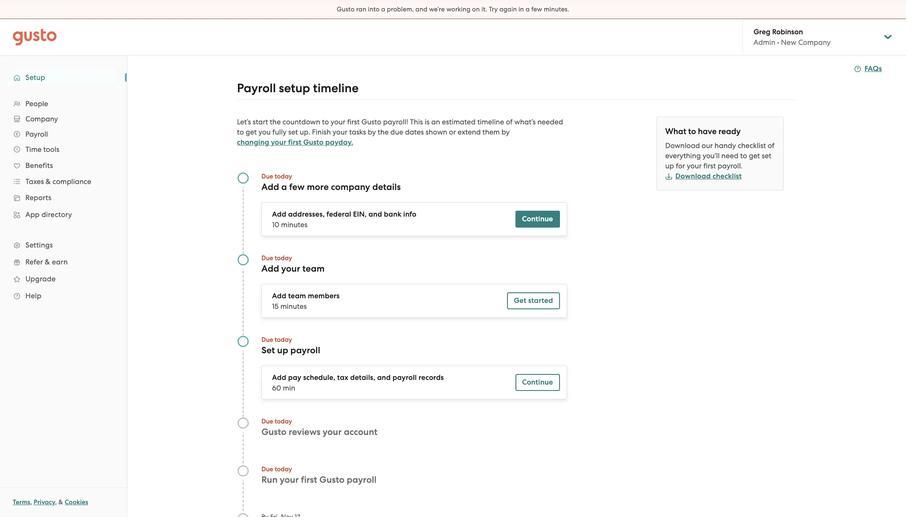 Task type: vqa. For each thing, say whether or not it's contained in the screenshot.
topmost "up"
yes



Task type: locate. For each thing, give the bounding box(es) containing it.
details,
[[350, 374, 375, 382]]

by right tasks
[[368, 128, 376, 136]]

0 vertical spatial of
[[506, 118, 513, 126]]

benefits link
[[8, 158, 118, 173]]

0 horizontal spatial set
[[288, 128, 298, 136]]

company inside dropdown button
[[25, 115, 58, 123]]

fully
[[272, 128, 286, 136]]

add
[[261, 182, 279, 193], [272, 210, 286, 219], [261, 263, 279, 274], [272, 292, 286, 301], [272, 374, 286, 382]]

min
[[283, 384, 295, 393]]

payroll inside add pay schedule, tax details, and payroll records 60 min
[[393, 374, 417, 382]]

2 vertical spatial circle blank image
[[237, 513, 249, 518]]

by right the them
[[502, 128, 510, 136]]

up left the for
[[665, 162, 674, 170]]

earn
[[52, 258, 68, 266]]

help
[[25, 292, 41, 300]]

company
[[798, 38, 831, 47], [25, 115, 58, 123]]

1 vertical spatial the
[[378, 128, 389, 136]]

few
[[531, 6, 542, 13], [289, 182, 305, 193]]

1 vertical spatial timeline
[[477, 118, 504, 126]]

payroll for run your first gusto payroll
[[347, 475, 377, 486]]

new
[[781, 38, 796, 47]]

set inside download our handy checklist of everything you'll need to get set up for your first payroll.
[[762, 152, 771, 160]]

1 horizontal spatial payroll
[[347, 475, 377, 486]]

3 today from the top
[[275, 336, 292, 344]]

1 vertical spatial payroll
[[393, 374, 417, 382]]

the left due
[[378, 128, 389, 136]]

0 horizontal spatial by
[[368, 128, 376, 136]]

add inside due today add your team
[[261, 263, 279, 274]]

circle blank image for gusto
[[237, 418, 249, 429]]

2 horizontal spatial a
[[526, 6, 530, 13]]

first down you'll
[[703, 162, 716, 170]]

account
[[344, 427, 377, 438]]

a for details
[[281, 182, 287, 193]]

2 horizontal spatial payroll
[[393, 374, 417, 382]]

set right need
[[762, 152, 771, 160]]

of inside let's start the countdown to your first gusto payroll! this is an estimated                     timeline of what's needed to get you fully set up.
[[506, 118, 513, 126]]

due up set
[[261, 336, 273, 344]]

gusto navigation element
[[0, 55, 127, 318]]

set
[[288, 128, 298, 136], [762, 152, 771, 160]]

upgrade
[[25, 275, 56, 283]]

payroll up time
[[25, 130, 48, 139]]

1 horizontal spatial ,
[[55, 499, 57, 507]]

due for add your team
[[261, 255, 273, 262]]

a for working
[[381, 6, 385, 13]]

company down people
[[25, 115, 58, 123]]

0 horizontal spatial up
[[277, 345, 288, 356]]

add pay schedule, tax details, and payroll records 60 min
[[272, 374, 444, 393]]

set up changing your first gusto payday. button
[[288, 128, 298, 136]]

home image
[[13, 29, 57, 46]]

ran
[[356, 6, 366, 13]]

due down 60
[[261, 418, 273, 426]]

1 horizontal spatial by
[[502, 128, 510, 136]]

2 due from the top
[[261, 255, 273, 262]]

1 vertical spatial of
[[768, 141, 774, 150]]

1 horizontal spatial timeline
[[477, 118, 504, 126]]

minutes right 15
[[280, 302, 307, 311]]

payroll inside due today run your first gusto payroll
[[347, 475, 377, 486]]

3 circle blank image from the top
[[237, 513, 249, 518]]

or
[[449, 128, 456, 136]]

0 vertical spatial company
[[798, 38, 831, 47]]

terms link
[[13, 499, 30, 507]]

get inside download our handy checklist of everything you'll need to get set up for your first payroll.
[[749, 152, 760, 160]]

addresses,
[[288, 210, 325, 219]]

0 horizontal spatial payroll
[[25, 130, 48, 139]]

, left cookies
[[55, 499, 57, 507]]

your right the for
[[687, 162, 702, 170]]

today inside due today add your team
[[275, 255, 292, 262]]

1 vertical spatial get
[[749, 152, 760, 160]]

due inside due today run your first gusto payroll
[[261, 466, 273, 474]]

team up members
[[302, 263, 325, 274]]

countdown
[[283, 118, 320, 126]]

your up add team members 15 minutes
[[281, 263, 300, 274]]

2 continue from the top
[[522, 378, 553, 387]]

0 vertical spatial checklist
[[738, 141, 766, 150]]

today down the 10
[[275, 255, 292, 262]]

, left 'privacy' link at the left of the page
[[30, 499, 32, 507]]

finish your tasks by the due dates shown or extend them by changing your first gusto payday.
[[237, 128, 510, 147]]

to right need
[[740, 152, 747, 160]]

due for add a few more company details
[[261, 173, 273, 180]]

0 vertical spatial download
[[665, 141, 700, 150]]

first down the up.
[[288, 138, 301, 147]]

add inside add addresses, federal ein, and bank info 10 minutes
[[272, 210, 286, 219]]

benefits
[[25, 161, 53, 170]]

up right set
[[277, 345, 288, 356]]

0 vertical spatial &
[[46, 177, 51, 186]]

due inside due today add your team
[[261, 255, 273, 262]]

few left more at the left of the page
[[289, 182, 305, 193]]

and left we're
[[415, 6, 427, 13]]

a inside due today add a few more company details
[[281, 182, 287, 193]]

get started button
[[507, 293, 560, 310]]

checklist up need
[[738, 141, 766, 150]]

first right run
[[301, 475, 317, 486]]

members
[[308, 292, 340, 301]]

minutes inside add addresses, federal ein, and bank info 10 minutes
[[281, 221, 307, 229]]

federal
[[326, 210, 351, 219]]

0 horizontal spatial timeline
[[313, 81, 359, 96]]

0 vertical spatial continue button
[[515, 211, 560, 228]]

1 vertical spatial set
[[762, 152, 771, 160]]

0 horizontal spatial a
[[281, 182, 287, 193]]

0 vertical spatial payroll
[[290, 345, 320, 356]]

& left earn
[[45, 258, 50, 266]]

and
[[415, 6, 427, 13], [369, 210, 382, 219], [377, 374, 391, 382]]

download up everything
[[665, 141, 700, 150]]

gusto ran into a problem, and we're working on it. try again in a few minutes.
[[337, 6, 569, 13]]

and right details,
[[377, 374, 391, 382]]

5 due from the top
[[261, 466, 273, 474]]

a left more at the left of the page
[[281, 182, 287, 193]]

0 horizontal spatial of
[[506, 118, 513, 126]]

payroll
[[237, 81, 276, 96], [25, 130, 48, 139]]

continue for 2nd continue "button" from the bottom of the page
[[522, 215, 553, 224]]

the up fully
[[270, 118, 281, 126]]

1 vertical spatial company
[[25, 115, 58, 123]]

1 vertical spatial circle blank image
[[237, 465, 249, 477]]

add inside add pay schedule, tax details, and payroll records 60 min
[[272, 374, 286, 382]]

company right new
[[798, 38, 831, 47]]

0 vertical spatial continue
[[522, 215, 553, 224]]

1 vertical spatial and
[[369, 210, 382, 219]]

& right taxes
[[46, 177, 51, 186]]

1 vertical spatial payroll
[[25, 130, 48, 139]]

your right run
[[280, 475, 299, 486]]

up inside 'due today set up payroll'
[[277, 345, 288, 356]]

schedule,
[[303, 374, 335, 382]]

1 today from the top
[[275, 173, 292, 180]]

minutes down addresses,
[[281, 221, 307, 229]]

1 horizontal spatial set
[[762, 152, 771, 160]]

due inside due today add a few more company details
[[261, 173, 273, 180]]

what
[[665, 127, 686, 136]]

run
[[261, 475, 278, 486]]

1 circle blank image from the top
[[237, 418, 249, 429]]

0 horizontal spatial company
[[25, 115, 58, 123]]

set inside let's start the countdown to your first gusto payroll! this is an estimated                     timeline of what's needed to get you fully set up.
[[288, 128, 298, 136]]

again
[[499, 6, 517, 13]]

0 vertical spatial up
[[665, 162, 674, 170]]

download inside download our handy checklist of everything you'll need to get set up for your first payroll.
[[665, 141, 700, 150]]

download for download checklist
[[675, 172, 711, 181]]

0 vertical spatial the
[[270, 118, 281, 126]]

to inside download our handy checklist of everything you'll need to get set up for your first payroll.
[[740, 152, 747, 160]]

few inside due today add a few more company details
[[289, 182, 305, 193]]

few right in on the right top of the page
[[531, 6, 542, 13]]

checklist inside download our handy checklist of everything you'll need to get set up for your first payroll.
[[738, 141, 766, 150]]

timeline right 'setup' in the top of the page
[[313, 81, 359, 96]]

0 vertical spatial circle blank image
[[237, 418, 249, 429]]

minutes inside add team members 15 minutes
[[280, 302, 307, 311]]

due
[[261, 173, 273, 180], [261, 255, 273, 262], [261, 336, 273, 344], [261, 418, 273, 426], [261, 466, 273, 474]]

60
[[272, 384, 281, 393]]

list
[[0, 96, 127, 305]]

terms , privacy , & cookies
[[13, 499, 88, 507]]

by
[[368, 128, 376, 136], [502, 128, 510, 136]]

continue
[[522, 215, 553, 224], [522, 378, 553, 387]]

due down changing
[[261, 173, 273, 180]]

your inside due today add your team
[[281, 263, 300, 274]]

a right in on the right top of the page
[[526, 6, 530, 13]]

0 vertical spatial and
[[415, 6, 427, 13]]

1 horizontal spatial get
[[749, 152, 760, 160]]

ready
[[718, 127, 741, 136]]

payroll button
[[8, 127, 118, 142]]

your down fully
[[271, 138, 286, 147]]

1 vertical spatial few
[[289, 182, 305, 193]]

your up finish
[[331, 118, 345, 126]]

gusto inside due today run your first gusto payroll
[[319, 475, 344, 486]]

1 due from the top
[[261, 173, 273, 180]]

cookies button
[[65, 498, 88, 508]]

2 continue button from the top
[[515, 374, 560, 391]]

0 vertical spatial set
[[288, 128, 298, 136]]

your right 'reviews'
[[323, 427, 342, 438]]

2 vertical spatial and
[[377, 374, 391, 382]]

today up run
[[275, 466, 292, 474]]

details
[[372, 182, 401, 193]]

& inside dropdown button
[[46, 177, 51, 186]]

&
[[46, 177, 51, 186], [45, 258, 50, 266], [58, 499, 63, 507]]

team inside due today add your team
[[302, 263, 325, 274]]

tax
[[337, 374, 348, 382]]

your inside due today gusto reviews your account
[[323, 427, 342, 438]]

0 vertical spatial team
[[302, 263, 325, 274]]

working
[[446, 6, 470, 13]]

1 horizontal spatial payroll
[[237, 81, 276, 96]]

into
[[368, 6, 380, 13]]

5 today from the top
[[275, 466, 292, 474]]

team
[[302, 263, 325, 274], [288, 292, 306, 301]]

today inside due today run your first gusto payroll
[[275, 466, 292, 474]]

gusto
[[337, 6, 355, 13], [361, 118, 381, 126], [303, 138, 324, 147], [261, 427, 287, 438], [319, 475, 344, 486]]

up
[[665, 162, 674, 170], [277, 345, 288, 356]]

ein,
[[353, 210, 367, 219]]

0 horizontal spatial ,
[[30, 499, 32, 507]]

team left members
[[288, 292, 306, 301]]

1 vertical spatial &
[[45, 258, 50, 266]]

today up set
[[275, 336, 292, 344]]

time tools button
[[8, 142, 118, 157]]

get
[[514, 296, 526, 305]]

company inside 'greg robinson admin • new company'
[[798, 38, 831, 47]]

today inside due today gusto reviews your account
[[275, 418, 292, 426]]

add for a
[[272, 210, 286, 219]]

3 due from the top
[[261, 336, 273, 344]]

& left cookies
[[58, 499, 63, 507]]

compliance
[[53, 177, 91, 186]]

1 vertical spatial download
[[675, 172, 711, 181]]

today for payroll
[[275, 336, 292, 344]]

and right ein,
[[369, 210, 382, 219]]

due inside due today gusto reviews your account
[[261, 418, 273, 426]]

4 due from the top
[[261, 418, 273, 426]]

people
[[25, 100, 48, 108]]

add inside add team members 15 minutes
[[272, 292, 286, 301]]

continue for 1st continue "button" from the bottom of the page
[[522, 378, 553, 387]]

payroll for payroll setup timeline
[[237, 81, 276, 96]]

due down the 10
[[261, 255, 273, 262]]

0 horizontal spatial few
[[289, 182, 305, 193]]

checklist
[[738, 141, 766, 150], [713, 172, 742, 181]]

& for compliance
[[46, 177, 51, 186]]

first up tasks
[[347, 118, 360, 126]]

list containing people
[[0, 96, 127, 305]]

1 vertical spatial continue
[[522, 378, 553, 387]]

today inside due today add a few more company details
[[275, 173, 292, 180]]

to up finish
[[322, 118, 329, 126]]

1 horizontal spatial few
[[531, 6, 542, 13]]

get right need
[[749, 152, 760, 160]]

2 circle blank image from the top
[[237, 465, 249, 477]]

today down changing your first gusto payday. button
[[275, 173, 292, 180]]

timeline up the them
[[477, 118, 504, 126]]

setup
[[25, 73, 45, 82]]

circle blank image
[[237, 418, 249, 429], [237, 465, 249, 477], [237, 513, 249, 518]]

payroll inside dropdown button
[[25, 130, 48, 139]]

0 horizontal spatial payroll
[[290, 345, 320, 356]]

due inside 'due today set up payroll'
[[261, 336, 273, 344]]

in
[[519, 6, 524, 13]]

checklist down payroll.
[[713, 172, 742, 181]]

0 horizontal spatial the
[[270, 118, 281, 126]]

1 vertical spatial continue button
[[515, 374, 560, 391]]

15
[[272, 302, 279, 311]]

today inside 'due today set up payroll'
[[275, 336, 292, 344]]

2 today from the top
[[275, 255, 292, 262]]

1 continue from the top
[[522, 215, 553, 224]]

need
[[721, 152, 738, 160]]

due today add your team
[[261, 255, 325, 274]]

a right into
[[381, 6, 385, 13]]

1 vertical spatial minutes
[[280, 302, 307, 311]]

1 horizontal spatial of
[[768, 141, 774, 150]]

an
[[431, 118, 440, 126]]

4 today from the top
[[275, 418, 292, 426]]

2 vertical spatial payroll
[[347, 475, 377, 486]]

everything
[[665, 152, 701, 160]]

1 horizontal spatial the
[[378, 128, 389, 136]]

and inside add pay schedule, tax details, and payroll records 60 min
[[377, 374, 391, 382]]

get up changing
[[246, 128, 257, 136]]

,
[[30, 499, 32, 507], [55, 499, 57, 507]]

payroll up start
[[237, 81, 276, 96]]

due for gusto reviews your account
[[261, 418, 273, 426]]

0 vertical spatial payroll
[[237, 81, 276, 96]]

you'll
[[703, 152, 720, 160]]

0 vertical spatial get
[[246, 128, 257, 136]]

today up 'reviews'
[[275, 418, 292, 426]]

1 vertical spatial up
[[277, 345, 288, 356]]

1 horizontal spatial company
[[798, 38, 831, 47]]

download down the for
[[675, 172, 711, 181]]

the inside let's start the countdown to your first gusto payroll! this is an estimated                     timeline of what's needed to get you fully set up.
[[270, 118, 281, 126]]

due up run
[[261, 466, 273, 474]]

1 vertical spatial team
[[288, 292, 306, 301]]

0 vertical spatial minutes
[[281, 221, 307, 229]]

1 horizontal spatial a
[[381, 6, 385, 13]]

get
[[246, 128, 257, 136], [749, 152, 760, 160]]

1 horizontal spatial up
[[665, 162, 674, 170]]

0 horizontal spatial get
[[246, 128, 257, 136]]



Task type: describe. For each thing, give the bounding box(es) containing it.
first inside download our handy checklist of everything you'll need to get set up for your first payroll.
[[703, 162, 716, 170]]

time
[[25, 145, 42, 154]]

privacy
[[34, 499, 55, 507]]

your inside let's start the countdown to your first gusto payroll! this is an estimated                     timeline of what's needed to get you fully set up.
[[331, 118, 345, 126]]

2 by from the left
[[502, 128, 510, 136]]

today for few
[[275, 173, 292, 180]]

refer
[[25, 258, 43, 266]]

payroll inside 'due today set up payroll'
[[290, 345, 320, 356]]

1 by from the left
[[368, 128, 376, 136]]

tools
[[43, 145, 59, 154]]

your up 'payday.'
[[333, 128, 347, 136]]

1 vertical spatial checklist
[[713, 172, 742, 181]]

0 vertical spatial timeline
[[313, 81, 359, 96]]

set
[[261, 345, 275, 356]]

due today set up payroll
[[261, 336, 320, 356]]

2 , from the left
[[55, 499, 57, 507]]

greg robinson admin • new company
[[754, 28, 831, 47]]

reports
[[25, 194, 51, 202]]

upgrade link
[[8, 272, 118, 287]]

gusto inside due today gusto reviews your account
[[261, 427, 287, 438]]

estimated
[[442, 118, 476, 126]]

download our handy checklist of everything you'll need to get set up for your first payroll.
[[665, 141, 774, 170]]

info
[[403, 210, 416, 219]]

we're
[[429, 6, 445, 13]]

what to have ready
[[665, 127, 741, 136]]

timeline inside let's start the countdown to your first gusto payroll! this is an estimated                     timeline of what's needed to get you fully set up.
[[477, 118, 504, 126]]

add for up
[[272, 374, 286, 382]]

on
[[472, 6, 480, 13]]

today for team
[[275, 255, 292, 262]]

due today gusto reviews your account
[[261, 418, 377, 438]]

payroll for payroll
[[25, 130, 48, 139]]

download for download our handy checklist of everything you'll need to get set up for your first payroll.
[[665, 141, 700, 150]]

today for your
[[275, 418, 292, 426]]

due today add a few more company details
[[261, 173, 401, 193]]

to left the have
[[688, 127, 696, 136]]

privacy link
[[34, 499, 55, 507]]

setup link
[[8, 70, 118, 85]]

payroll setup timeline
[[237, 81, 359, 96]]

download checklist link
[[665, 172, 742, 181]]

0 vertical spatial few
[[531, 6, 542, 13]]

the inside finish your tasks by the due dates shown or extend them by changing your first gusto payday.
[[378, 128, 389, 136]]

10
[[272, 221, 279, 229]]

and for problem,
[[415, 6, 427, 13]]

2 vertical spatial &
[[58, 499, 63, 507]]

it.
[[481, 6, 487, 13]]

taxes & compliance button
[[8, 174, 118, 189]]

tasks
[[349, 128, 366, 136]]

of inside download our handy checklist of everything you'll need to get set up for your first payroll.
[[768, 141, 774, 150]]

first inside let's start the countdown to your first gusto payroll! this is an estimated                     timeline of what's needed to get you fully set up.
[[347, 118, 360, 126]]

up inside download our handy checklist of everything you'll need to get set up for your first payroll.
[[665, 162, 674, 170]]

due today run your first gusto payroll
[[261, 466, 377, 486]]

your inside due today run your first gusto payroll
[[280, 475, 299, 486]]

settings
[[25, 241, 53, 249]]

you
[[258, 128, 271, 136]]

your inside download our handy checklist of everything you'll need to get set up for your first payroll.
[[687, 162, 702, 170]]

get started
[[514, 296, 553, 305]]

faqs button
[[854, 64, 882, 74]]

company
[[331, 182, 370, 193]]

reports link
[[8, 190, 118, 205]]

records
[[419, 374, 444, 382]]

dates
[[405, 128, 424, 136]]

add for your
[[272, 292, 286, 301]]

circle blank image for run
[[237, 465, 249, 477]]

directory
[[41, 211, 72, 219]]

reviews
[[289, 427, 320, 438]]

first inside due today run your first gusto payroll
[[301, 475, 317, 486]]

them
[[482, 128, 500, 136]]

shown
[[426, 128, 447, 136]]

try
[[489, 6, 498, 13]]

app directory link
[[8, 207, 118, 222]]

and inside add addresses, federal ein, and bank info 10 minutes
[[369, 210, 382, 219]]

what's
[[514, 118, 536, 126]]

1 , from the left
[[30, 499, 32, 507]]

and for details,
[[377, 374, 391, 382]]

company button
[[8, 111, 118, 127]]

payroll.
[[718, 162, 743, 170]]

gusto inside let's start the countdown to your first gusto payroll! this is an estimated                     timeline of what's needed to get you fully set up.
[[361, 118, 381, 126]]

cookies
[[65, 499, 88, 507]]

due for set up payroll
[[261, 336, 273, 344]]

extend
[[458, 128, 481, 136]]

taxes & compliance
[[25, 177, 91, 186]]

app
[[25, 211, 40, 219]]

settings link
[[8, 238, 118, 253]]

people button
[[8, 96, 118, 111]]

more
[[307, 182, 329, 193]]

refer & earn
[[25, 258, 68, 266]]

terms
[[13, 499, 30, 507]]

download checklist
[[675, 172, 742, 181]]

help link
[[8, 288, 118, 304]]

our
[[702, 141, 713, 150]]

first inside finish your tasks by the due dates shown or extend them by changing your first gusto payday.
[[288, 138, 301, 147]]

robinson
[[772, 28, 803, 36]]

add team members 15 minutes
[[272, 292, 340, 311]]

this
[[410, 118, 423, 126]]

•
[[777, 38, 779, 47]]

1 continue button from the top
[[515, 211, 560, 228]]

started
[[528, 296, 553, 305]]

gusto inside finish your tasks by the due dates shown or extend them by changing your first gusto payday.
[[303, 138, 324, 147]]

payday.
[[325, 138, 353, 147]]

changing your first gusto payday. button
[[237, 138, 353, 148]]

minutes.
[[544, 6, 569, 13]]

& for earn
[[45, 258, 50, 266]]

to down let's at the top left of page
[[237, 128, 244, 136]]

team inside add team members 15 minutes
[[288, 292, 306, 301]]

add inside due today add a few more company details
[[261, 182, 279, 193]]

let's
[[237, 118, 251, 126]]

needed
[[537, 118, 563, 126]]

get inside let's start the countdown to your first gusto payroll! this is an estimated                     timeline of what's needed to get you fully set up.
[[246, 128, 257, 136]]

add addresses, federal ein, and bank info 10 minutes
[[272, 210, 416, 229]]

faqs
[[864, 64, 882, 73]]

for
[[676, 162, 685, 170]]

setup
[[279, 81, 310, 96]]

have
[[698, 127, 717, 136]]

due for run your first gusto payroll
[[261, 466, 273, 474]]

due
[[390, 128, 403, 136]]

today for first
[[275, 466, 292, 474]]

changing
[[237, 138, 269, 147]]

time tools
[[25, 145, 59, 154]]

payroll for 60 min
[[393, 374, 417, 382]]

bank
[[384, 210, 401, 219]]

is
[[425, 118, 430, 126]]



